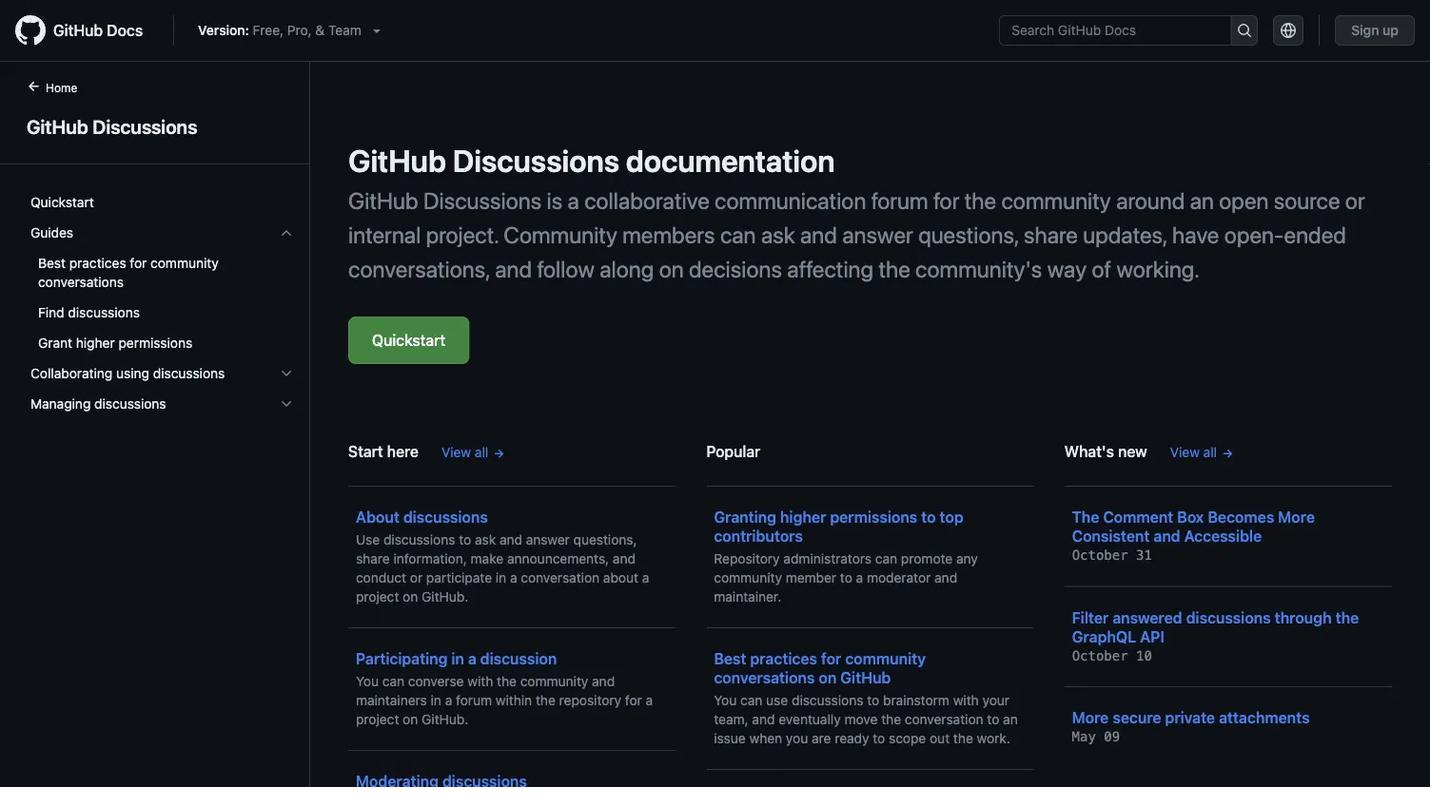Task type: describe. For each thing, give the bounding box(es) containing it.
accessible
[[1184, 528, 1262, 546]]

attachments
[[1219, 709, 1310, 727]]

discussions inside best practices for community conversations on github you can use discussions to brainstorm with your team, and eventually move the conversation to an issue when you are ready to scope out the work.
[[792, 693, 864, 709]]

promote
[[901, 551, 953, 567]]

1 vertical spatial quickstart link
[[348, 317, 469, 364]]

a left "discussion"
[[468, 650, 476, 668]]

community's
[[915, 256, 1042, 283]]

a right about
[[642, 570, 649, 586]]

about
[[356, 509, 400, 527]]

conversation inside about discussions use discussions to ask and answer questions, share information, make announcements, and conduct or participate in a conversation about a project on github.
[[521, 570, 600, 586]]

the inside filter answered discussions through the graphql api october 10
[[1336, 609, 1359, 627]]

secure
[[1113, 709, 1161, 727]]

community inside "granting higher permissions to top contributors repository administrators can promote any community member to a moderator and maintainer."
[[714, 570, 782, 586]]

best for best practices for community conversations on github you can use discussions to brainstorm with your team, and eventually move the conversation to an issue when you are ready to scope out the work.
[[714, 650, 746, 668]]

conversations for best practices for community conversations
[[38, 275, 124, 290]]

github for github docs
[[53, 21, 103, 39]]

open
[[1219, 187, 1269, 214]]

best practices for community conversations link
[[23, 248, 302, 298]]

&
[[315, 22, 325, 38]]

start
[[348, 443, 383, 461]]

eventually
[[779, 712, 841, 728]]

more inside more secure private attachments may 09
[[1072, 709, 1109, 727]]

free,
[[253, 22, 284, 38]]

the comment box becomes more consistent and accessible october 31
[[1072, 509, 1315, 564]]

contributors
[[714, 528, 803, 546]]

becomes
[[1208, 509, 1274, 527]]

discussions inside collaborating using discussions dropdown button
[[153, 366, 225, 382]]

october 31 element
[[1072, 548, 1152, 564]]

to down administrators
[[840, 570, 852, 586]]

select language: current language is english image
[[1281, 23, 1296, 38]]

quickstart inside github discussions element
[[30, 195, 94, 210]]

updates,
[[1083, 222, 1167, 248]]

members
[[622, 222, 715, 248]]

github docs
[[53, 21, 143, 39]]

conversation inside best practices for community conversations on github you can use discussions to brainstorm with your team, and eventually move the conversation to an issue when you are ready to scope out the work.
[[905, 712, 984, 728]]

the up 'community's' at the right of the page
[[965, 187, 996, 214]]

higher for grant
[[76, 335, 115, 351]]

forum inside 'github discussions documentation github discussions is a collaborative communication forum for the community around an open source or internal project. community members can ask and answer questions, share updates, have open-ended conversations, and follow along on decisions affecting the community's way of working.'
[[871, 187, 928, 214]]

for inside best practices for community conversations on github you can use discussions to brainstorm with your team, and eventually move the conversation to an issue when you are ready to scope out the work.
[[821, 650, 841, 668]]

internal
[[348, 222, 421, 248]]

10
[[1136, 648, 1152, 664]]

guides button
[[23, 218, 302, 248]]

discussions inside filter answered discussions through the graphql api october 10
[[1186, 609, 1271, 627]]

maintainer.
[[714, 589, 781, 605]]

github discussions link
[[23, 112, 286, 141]]

announcements,
[[507, 551, 609, 567]]

to inside about discussions use discussions to ask and answer questions, share information, make announcements, and conduct or participate in a conversation about a project on github.
[[459, 532, 471, 548]]

through
[[1275, 609, 1332, 627]]

for inside 'github discussions documentation github discussions is a collaborative communication forum for the community around an open source or internal project. community members can ask and answer questions, share updates, have open-ended conversations, and follow along on decisions affecting the community's way of working.'
[[933, 187, 960, 214]]

follow
[[537, 256, 595, 283]]

member
[[786, 570, 836, 586]]

can inside participating in a discussion you can converse with the community and maintainers in a forum within the repository for a project on github.
[[382, 674, 404, 690]]

documentation
[[626, 143, 835, 179]]

up
[[1383, 22, 1399, 38]]

triangle down image
[[369, 23, 384, 38]]

what's new
[[1064, 443, 1147, 461]]

github for github discussions documentation github discussions is a collaborative communication forum for the community around an open source or internal project. community members can ask and answer questions, share updates, have open-ended conversations, and follow along on decisions affecting the community's way of working.
[[348, 143, 446, 179]]

about discussions use discussions to ask and answer questions, share information, make announcements, and conduct or participate in a conversation about a project on github.
[[356, 509, 649, 605]]

along
[[600, 256, 654, 283]]

sign up
[[1351, 22, 1399, 38]]

and up about
[[613, 551, 636, 567]]

a right the repository
[[646, 693, 653, 709]]

a down converse
[[445, 693, 452, 709]]

conversations,
[[348, 256, 490, 283]]

home
[[46, 81, 77, 94]]

repository
[[559, 693, 621, 709]]

decisions
[[689, 256, 782, 283]]

open-
[[1224, 222, 1284, 248]]

you
[[786, 731, 808, 747]]

make
[[471, 551, 504, 567]]

working.
[[1117, 256, 1200, 283]]

and inside the comment box becomes more consistent and accessible october 31
[[1154, 528, 1181, 546]]

scope
[[889, 731, 926, 747]]

all for discussions
[[475, 445, 488, 461]]

home link
[[19, 79, 108, 98]]

conduct
[[356, 570, 406, 586]]

guides element containing best practices for community conversations
[[15, 248, 309, 359]]

graphql
[[1072, 628, 1136, 646]]

best practices for community conversations on github you can use discussions to brainstorm with your team, and eventually move the conversation to an issue when you are ready to scope out the work.
[[714, 650, 1018, 747]]

team
[[328, 22, 361, 38]]

discussions inside find discussions link
[[68, 305, 140, 321]]

for inside best practices for community conversations
[[130, 255, 147, 271]]

a inside 'github discussions documentation github discussions is a collaborative communication forum for the community around an open source or internal project. community members can ask and answer questions, share updates, have open-ended conversations, and follow along on decisions affecting the community's way of working.'
[[568, 187, 579, 214]]

view all link for start here
[[441, 443, 505, 463]]

2 vertical spatial discussions
[[423, 187, 542, 214]]

or inside 'github discussions documentation github discussions is a collaborative communication forum for the community around an open source or internal project. community members can ask and answer questions, share updates, have open-ended conversations, and follow along on decisions affecting the community's way of working.'
[[1345, 187, 1365, 214]]

repository
[[714, 551, 780, 567]]

may 09 element
[[1072, 730, 1120, 746]]

view for what's new
[[1170, 445, 1200, 461]]

to up "work."
[[987, 712, 999, 728]]

october 10 element
[[1072, 648, 1152, 664]]

managing discussions
[[30, 396, 166, 412]]

collaborating using discussions
[[30, 366, 225, 382]]

questions, inside about discussions use discussions to ask and answer questions, share information, make announcements, and conduct or participate in a conversation about a project on github.
[[573, 532, 637, 548]]

what's
[[1064, 443, 1114, 461]]

version:
[[198, 22, 249, 38]]

conversations for best practices for community conversations on github you can use discussions to brainstorm with your team, and eventually move the conversation to an issue when you are ready to scope out the work.
[[714, 669, 815, 687]]

managing
[[30, 396, 91, 412]]

version: free, pro, & team
[[198, 22, 361, 38]]

and left follow
[[495, 256, 532, 283]]

granting
[[714, 509, 776, 527]]

issue
[[714, 731, 746, 747]]

october inside the comment box becomes more consistent and accessible october 31
[[1072, 548, 1128, 564]]

0 horizontal spatial in
[[431, 693, 441, 709]]

using
[[116, 366, 149, 382]]

collaborating using discussions button
[[23, 359, 302, 389]]

new
[[1118, 443, 1147, 461]]

1 vertical spatial in
[[451, 650, 464, 668]]

discussions for github discussions
[[93, 115, 197, 137]]

you inside participating in a discussion you can converse with the community and maintainers in a forum within the repository for a project on github.
[[356, 674, 379, 690]]

the up 'within'
[[497, 674, 517, 690]]

github. inside participating in a discussion you can converse with the community and maintainers in a forum within the repository for a project on github.
[[422, 712, 468, 728]]

answer inside about discussions use discussions to ask and answer questions, share information, make announcements, and conduct or participate in a conversation about a project on github.
[[526, 532, 570, 548]]

about
[[603, 570, 638, 586]]

when
[[749, 731, 782, 747]]

the right out
[[953, 731, 973, 747]]

view all for start here
[[441, 445, 488, 461]]

comment
[[1103, 509, 1173, 527]]

can inside "granting higher permissions to top contributors repository administrators can promote any community member to a moderator and maintainer."
[[875, 551, 897, 567]]

sc 9kayk9 0 image for discussions
[[279, 397, 294, 412]]

granting higher permissions to top contributors repository administrators can promote any community member to a moderator and maintainer.
[[714, 509, 978, 605]]

around
[[1116, 187, 1185, 214]]

managing discussions button
[[23, 389, 302, 420]]

communication
[[715, 187, 866, 214]]

filter answered discussions through the graphql api october 10
[[1072, 609, 1359, 664]]

github discussions element
[[0, 77, 310, 786]]

an inside 'github discussions documentation github discussions is a collaborative communication forum for the community around an open source or internal project. community members can ask and answer questions, share updates, have open-ended conversations, and follow along on decisions affecting the community's way of working.'
[[1190, 187, 1214, 214]]

or inside about discussions use discussions to ask and answer questions, share information, make announcements, and conduct or participate in a conversation about a project on github.
[[410, 570, 423, 586]]

github inside best practices for community conversations on github you can use discussions to brainstorm with your team, and eventually move the conversation to an issue when you are ready to scope out the work.
[[840, 669, 891, 687]]

more inside the comment box becomes more consistent and accessible october 31
[[1278, 509, 1315, 527]]



Task type: vqa. For each thing, say whether or not it's contained in the screenshot.
right an
yes



Task type: locate. For each thing, give the bounding box(es) containing it.
the
[[965, 187, 996, 214], [879, 256, 910, 283], [1336, 609, 1359, 627], [497, 674, 517, 690], [536, 693, 556, 709], [881, 712, 901, 728], [953, 731, 973, 747]]

0 horizontal spatial ask
[[475, 532, 496, 548]]

and up the repository
[[592, 674, 615, 690]]

community up the repository
[[520, 674, 588, 690]]

0 horizontal spatial conversations
[[38, 275, 124, 290]]

1 horizontal spatial view
[[1170, 445, 1200, 461]]

view all link for what's new
[[1170, 443, 1234, 463]]

ask inside 'github discussions documentation github discussions is a collaborative communication forum for the community around an open source or internal project. community members can ask and answer questions, share updates, have open-ended conversations, and follow along on decisions affecting the community's way of working.'
[[761, 222, 795, 248]]

0 vertical spatial share
[[1024, 222, 1078, 248]]

maintainers
[[356, 693, 427, 709]]

view right new
[[1170, 445, 1200, 461]]

and
[[800, 222, 837, 248], [495, 256, 532, 283], [1154, 528, 1181, 546], [500, 532, 522, 548], [613, 551, 636, 567], [935, 570, 957, 586], [592, 674, 615, 690], [752, 712, 775, 728]]

1 horizontal spatial ask
[[761, 222, 795, 248]]

use
[[356, 532, 380, 548]]

with inside best practices for community conversations on github you can use discussions to brainstorm with your team, and eventually move the conversation to an issue when you are ready to scope out the work.
[[953, 693, 979, 709]]

best down guides
[[38, 255, 66, 271]]

a right 'is'
[[568, 187, 579, 214]]

0 vertical spatial in
[[496, 570, 506, 586]]

higher up administrators
[[780, 509, 826, 527]]

1 october from the top
[[1072, 548, 1128, 564]]

questions, up about
[[573, 532, 637, 548]]

github.
[[422, 589, 468, 605], [422, 712, 468, 728]]

can inside 'github discussions documentation github discussions is a collaborative communication forum for the community around an open source or internal project. community members can ask and answer questions, share updates, have open-ended conversations, and follow along on decisions affecting the community's way of working.'
[[720, 222, 756, 248]]

participating in a discussion you can converse with the community and maintainers in a forum within the repository for a project on github.
[[356, 650, 653, 728]]

github. down the participate
[[422, 589, 468, 605]]

1 horizontal spatial in
[[451, 650, 464, 668]]

2 project from the top
[[356, 712, 399, 728]]

2 october from the top
[[1072, 648, 1128, 664]]

0 vertical spatial practices
[[69, 255, 126, 271]]

converse
[[408, 674, 464, 690]]

moderator
[[867, 570, 931, 586]]

community inside participating in a discussion you can converse with the community and maintainers in a forum within the repository for a project on github.
[[520, 674, 588, 690]]

you up maintainers
[[356, 674, 379, 690]]

0 horizontal spatial practices
[[69, 255, 126, 271]]

for up eventually
[[821, 650, 841, 668]]

view all for what's new
[[1170, 445, 1217, 461]]

higher for granting
[[780, 509, 826, 527]]

here
[[387, 443, 419, 461]]

1 vertical spatial github.
[[422, 712, 468, 728]]

1 vertical spatial conversation
[[905, 712, 984, 728]]

1 vertical spatial conversations
[[714, 669, 815, 687]]

on down maintainers
[[403, 712, 418, 728]]

guides element containing guides
[[15, 218, 309, 359]]

1 vertical spatial forum
[[456, 693, 492, 709]]

community up maintainer.
[[714, 570, 782, 586]]

1 horizontal spatial share
[[1024, 222, 1078, 248]]

search image
[[1237, 23, 1252, 38]]

permissions up administrators
[[830, 509, 918, 527]]

quickstart link up best practices for community conversations link on the left top of the page
[[23, 187, 302, 218]]

in down converse
[[431, 693, 441, 709]]

best inside best practices for community conversations on github you can use discussions to brainstorm with your team, and eventually move the conversation to an issue when you are ready to scope out the work.
[[714, 650, 746, 668]]

github discussions documentation github discussions is a collaborative communication forum for the community around an open source or internal project. community members can ask and answer questions, share updates, have open-ended conversations, and follow along on decisions affecting the community's way of working.
[[348, 143, 1365, 283]]

in inside about discussions use discussions to ask and answer questions, share information, make announcements, and conduct or participate in a conversation about a project on github.
[[496, 570, 506, 586]]

an up have
[[1190, 187, 1214, 214]]

top
[[940, 509, 964, 527]]

practices inside best practices for community conversations
[[69, 255, 126, 271]]

to up the make
[[459, 532, 471, 548]]

a down administrators
[[856, 570, 863, 586]]

0 horizontal spatial more
[[1072, 709, 1109, 727]]

0 vertical spatial october
[[1072, 548, 1128, 564]]

and down box
[[1154, 528, 1181, 546]]

questions, inside 'github discussions documentation github discussions is a collaborative communication forum for the community around an open source or internal project. community members can ask and answer questions, share updates, have open-ended conversations, and follow along on decisions affecting the community's way of working.'
[[918, 222, 1019, 248]]

for right the repository
[[625, 693, 642, 709]]

view all link right the here
[[441, 443, 505, 463]]

1 horizontal spatial questions,
[[918, 222, 1019, 248]]

0 vertical spatial best
[[38, 255, 66, 271]]

practices for best practices for community conversations on github you can use discussions to brainstorm with your team, and eventually move the conversation to an issue when you are ready to scope out the work.
[[750, 650, 817, 668]]

collaborating
[[30, 366, 113, 382]]

more up may 09 'element'
[[1072, 709, 1109, 727]]

2 view from the left
[[1170, 445, 1200, 461]]

None search field
[[999, 15, 1258, 46]]

permissions down find discussions link
[[118, 335, 192, 351]]

1 guides element from the top
[[15, 218, 309, 359]]

out
[[930, 731, 950, 747]]

1 horizontal spatial conversation
[[905, 712, 984, 728]]

discussions for github discussions documentation github discussions is a collaborative communication forum for the community around an open source or internal project. community members can ask and answer questions, share updates, have open-ended conversations, and follow along on decisions affecting the community's way of working.
[[453, 143, 619, 179]]

all up box
[[1203, 445, 1217, 461]]

conversations up "find discussions"
[[38, 275, 124, 290]]

1 horizontal spatial forum
[[871, 187, 928, 214]]

permissions for grant
[[118, 335, 192, 351]]

1 vertical spatial discussions
[[453, 143, 619, 179]]

answer up announcements,
[[526, 532, 570, 548]]

collaborative
[[584, 187, 710, 214]]

community up brainstorm
[[845, 650, 926, 668]]

1 horizontal spatial answer
[[842, 222, 913, 248]]

discussions down home link
[[93, 115, 197, 137]]

2 guides element from the top
[[15, 248, 309, 359]]

practices inside best practices for community conversations on github you can use discussions to brainstorm with your team, and eventually move the conversation to an issue when you are ready to scope out the work.
[[750, 650, 817, 668]]

questions, up 'community's' at the right of the page
[[918, 222, 1019, 248]]

on inside participating in a discussion you can converse with the community and maintainers in a forum within the repository for a project on github.
[[403, 712, 418, 728]]

1 vertical spatial you
[[714, 693, 737, 709]]

practices up use
[[750, 650, 817, 668]]

ready
[[835, 731, 869, 747]]

are
[[812, 731, 831, 747]]

and down promote
[[935, 570, 957, 586]]

october down the graphql
[[1072, 648, 1128, 664]]

1 horizontal spatial an
[[1190, 187, 1214, 214]]

1 horizontal spatial all
[[1203, 445, 1217, 461]]

discussions
[[93, 115, 197, 137], [453, 143, 619, 179], [423, 187, 542, 214]]

questions,
[[918, 222, 1019, 248], [573, 532, 637, 548]]

project down conduct
[[356, 589, 399, 605]]

best practices for community conversations
[[38, 255, 219, 290]]

in down the make
[[496, 570, 506, 586]]

your
[[983, 693, 1010, 709]]

share
[[1024, 222, 1078, 248], [356, 551, 390, 567]]

share down use
[[356, 551, 390, 567]]

1 horizontal spatial view all link
[[1170, 443, 1234, 463]]

0 horizontal spatial with
[[467, 674, 493, 690]]

forum
[[871, 187, 928, 214], [456, 693, 492, 709]]

0 horizontal spatial an
[[1003, 712, 1018, 728]]

best inside best practices for community conversations
[[38, 255, 66, 271]]

to left top
[[921, 509, 936, 527]]

discussions up 'is'
[[453, 143, 619, 179]]

within
[[496, 693, 532, 709]]

0 horizontal spatial best
[[38, 255, 66, 271]]

best
[[38, 255, 66, 271], [714, 650, 746, 668]]

0 horizontal spatial quickstart
[[30, 195, 94, 210]]

is
[[547, 187, 563, 214]]

can up maintainers
[[382, 674, 404, 690]]

and inside participating in a discussion you can converse with the community and maintainers in a forum within the repository for a project on github.
[[592, 674, 615, 690]]

community up way
[[1001, 187, 1111, 214]]

start here
[[348, 443, 419, 461]]

github inside 'link'
[[27, 115, 88, 137]]

any
[[956, 551, 978, 567]]

0 vertical spatial project
[[356, 589, 399, 605]]

github discussions
[[27, 115, 197, 137]]

can up moderator
[[875, 551, 897, 567]]

ask inside about discussions use discussions to ask and answer questions, share information, make announcements, and conduct or participate in a conversation about a project on github.
[[475, 532, 496, 548]]

community inside best practices for community conversations on github you can use discussions to brainstorm with your team, and eventually move the conversation to an issue when you are ready to scope out the work.
[[845, 650, 926, 668]]

1 vertical spatial with
[[953, 693, 979, 709]]

on up eventually
[[819, 669, 837, 687]]

ask down communication
[[761, 222, 795, 248]]

community
[[1001, 187, 1111, 214], [150, 255, 219, 271], [714, 570, 782, 586], [845, 650, 926, 668], [520, 674, 588, 690]]

1 vertical spatial questions,
[[573, 532, 637, 548]]

0 vertical spatial github.
[[422, 589, 468, 605]]

find discussions link
[[23, 298, 302, 328]]

sc 9kayk9 0 image inside collaborating using discussions dropdown button
[[279, 366, 294, 382]]

sc 9kayk9 0 image for using
[[279, 366, 294, 382]]

ask up the make
[[475, 532, 496, 548]]

or
[[1345, 187, 1365, 214], [410, 570, 423, 586]]

filter
[[1072, 609, 1109, 627]]

box
[[1177, 509, 1204, 527]]

find discussions
[[38, 305, 140, 321]]

1 vertical spatial best
[[714, 650, 746, 668]]

for up 'community's' at the right of the page
[[933, 187, 960, 214]]

project down maintainers
[[356, 712, 399, 728]]

0 horizontal spatial or
[[410, 570, 423, 586]]

1 project from the top
[[356, 589, 399, 605]]

permissions inside "granting higher permissions to top contributors repository administrators can promote any community member to a moderator and maintainer."
[[830, 509, 918, 527]]

0 vertical spatial you
[[356, 674, 379, 690]]

project inside about discussions use discussions to ask and answer questions, share information, make announcements, and conduct or participate in a conversation about a project on github.
[[356, 589, 399, 605]]

you up team,
[[714, 693, 737, 709]]

0 vertical spatial quickstart link
[[23, 187, 302, 218]]

1 horizontal spatial higher
[[780, 509, 826, 527]]

1 horizontal spatial you
[[714, 693, 737, 709]]

sc 9kayk9 0 image inside managing discussions dropdown button
[[279, 397, 294, 412]]

the right through
[[1336, 609, 1359, 627]]

sc 9kayk9 0 image inside guides dropdown button
[[279, 226, 294, 241]]

conversations inside best practices for community conversations
[[38, 275, 124, 290]]

community inside best practices for community conversations
[[150, 255, 219, 271]]

discussions up project.
[[423, 187, 542, 214]]

october down consistent
[[1072, 548, 1128, 564]]

0 horizontal spatial view
[[441, 445, 471, 461]]

0 horizontal spatial view all
[[441, 445, 488, 461]]

answer up affecting
[[842, 222, 913, 248]]

october inside filter answered discussions through the graphql api october 10
[[1072, 648, 1128, 664]]

best up team,
[[714, 650, 746, 668]]

the right 'within'
[[536, 693, 556, 709]]

github
[[53, 21, 103, 39], [27, 115, 88, 137], [348, 143, 446, 179], [348, 187, 418, 214], [840, 669, 891, 687]]

in up converse
[[451, 650, 464, 668]]

discussions
[[68, 305, 140, 321], [153, 366, 225, 382], [94, 396, 166, 412], [403, 509, 488, 527], [383, 532, 455, 548], [1186, 609, 1271, 627], [792, 693, 864, 709]]

docs
[[107, 21, 143, 39]]

github. down converse
[[422, 712, 468, 728]]

1 horizontal spatial quickstart
[[372, 332, 446, 350]]

2 vertical spatial sc 9kayk9 0 image
[[279, 397, 294, 412]]

a down announcements,
[[510, 570, 517, 586]]

github for github discussions
[[27, 115, 88, 137]]

1 vertical spatial project
[[356, 712, 399, 728]]

1 view all from the left
[[441, 445, 488, 461]]

consistent
[[1072, 528, 1150, 546]]

brainstorm
[[883, 693, 950, 709]]

an inside best practices for community conversations on github you can use discussions to brainstorm with your team, and eventually move the conversation to an issue when you are ready to scope out the work.
[[1003, 712, 1018, 728]]

project
[[356, 589, 399, 605], [356, 712, 399, 728]]

github docs link
[[15, 15, 158, 46]]

on inside best practices for community conversations on github you can use discussions to brainstorm with your team, and eventually move the conversation to an issue when you are ready to scope out the work.
[[819, 669, 837, 687]]

and up when
[[752, 712, 775, 728]]

1 horizontal spatial view all
[[1170, 445, 1217, 461]]

higher down "find discussions"
[[76, 335, 115, 351]]

0 vertical spatial questions,
[[918, 222, 1019, 248]]

sign up link
[[1335, 15, 1415, 46]]

sc 9kayk9 0 image
[[279, 226, 294, 241], [279, 366, 294, 382], [279, 397, 294, 412]]

grant higher permissions link
[[23, 328, 302, 359]]

1 horizontal spatial best
[[714, 650, 746, 668]]

work.
[[977, 731, 1010, 747]]

2 all from the left
[[1203, 445, 1217, 461]]

2 vertical spatial in
[[431, 693, 441, 709]]

1 vertical spatial more
[[1072, 709, 1109, 727]]

all
[[475, 445, 488, 461], [1203, 445, 1217, 461]]

1 horizontal spatial with
[[953, 693, 979, 709]]

share inside about discussions use discussions to ask and answer questions, share information, make announcements, and conduct or participate in a conversation about a project on github.
[[356, 551, 390, 567]]

0 vertical spatial sc 9kayk9 0 image
[[279, 226, 294, 241]]

0 horizontal spatial you
[[356, 674, 379, 690]]

0 vertical spatial with
[[467, 674, 493, 690]]

view
[[441, 445, 471, 461], [1170, 445, 1200, 461]]

0 vertical spatial conversation
[[521, 570, 600, 586]]

you inside best practices for community conversations on github you can use discussions to brainstorm with your team, and eventually move the conversation to an issue when you are ready to scope out the work.
[[714, 693, 737, 709]]

forum inside participating in a discussion you can converse with the community and maintainers in a forum within the repository for a project on github.
[[456, 693, 492, 709]]

to up move
[[867, 693, 879, 709]]

and inside best practices for community conversations on github you can use discussions to brainstorm with your team, and eventually move the conversation to an issue when you are ready to scope out the work.
[[752, 712, 775, 728]]

grant
[[38, 335, 72, 351]]

1 view all link from the left
[[441, 443, 505, 463]]

pro,
[[287, 22, 312, 38]]

information,
[[393, 551, 467, 567]]

1 vertical spatial quickstart
[[372, 332, 446, 350]]

view for start here
[[441, 445, 471, 461]]

view all right the here
[[441, 445, 488, 461]]

discussion
[[480, 650, 557, 668]]

the up scope
[[881, 712, 901, 728]]

on inside 'github discussions documentation github discussions is a collaborative communication forum for the community around an open source or internal project. community members can ask and answer questions, share updates, have open-ended conversations, and follow along on decisions affecting the community's way of working.'
[[659, 256, 684, 283]]

source
[[1274, 187, 1340, 214]]

participate
[[426, 570, 492, 586]]

on
[[659, 256, 684, 283], [403, 589, 418, 605], [819, 669, 837, 687], [403, 712, 418, 728]]

project inside participating in a discussion you can converse with the community and maintainers in a forum within the repository for a project on github.
[[356, 712, 399, 728]]

or right the source
[[1345, 187, 1365, 214]]

permissions inside "grant higher permissions" link
[[118, 335, 192, 351]]

0 vertical spatial ask
[[761, 222, 795, 248]]

1 github. from the top
[[422, 589, 468, 605]]

1 horizontal spatial more
[[1278, 509, 1315, 527]]

1 view from the left
[[441, 445, 471, 461]]

github. inside about discussions use discussions to ask and answer questions, share information, make announcements, and conduct or participate in a conversation about a project on github.
[[422, 589, 468, 605]]

0 vertical spatial or
[[1345, 187, 1365, 214]]

best for best practices for community conversations
[[38, 255, 66, 271]]

find
[[38, 305, 64, 321]]

2 horizontal spatial in
[[496, 570, 506, 586]]

have
[[1172, 222, 1219, 248]]

conversation up out
[[905, 712, 984, 728]]

1 vertical spatial permissions
[[830, 509, 918, 527]]

0 vertical spatial quickstart
[[30, 195, 94, 210]]

the right affecting
[[879, 256, 910, 283]]

an down your
[[1003, 712, 1018, 728]]

of
[[1092, 256, 1111, 283]]

discussions inside managing discussions dropdown button
[[94, 396, 166, 412]]

in
[[496, 570, 506, 586], [451, 650, 464, 668], [431, 693, 441, 709]]

2 github. from the top
[[422, 712, 468, 728]]

quickstart down conversations,
[[372, 332, 446, 350]]

1 horizontal spatial practices
[[750, 650, 817, 668]]

0 horizontal spatial higher
[[76, 335, 115, 351]]

2 sc 9kayk9 0 image from the top
[[279, 366, 294, 382]]

0 vertical spatial an
[[1190, 187, 1214, 214]]

team,
[[714, 712, 748, 728]]

1 horizontal spatial quickstart link
[[348, 317, 469, 364]]

1 horizontal spatial permissions
[[830, 509, 918, 527]]

with left your
[[953, 693, 979, 709]]

with right converse
[[467, 674, 493, 690]]

can left use
[[740, 693, 763, 709]]

on down conduct
[[403, 589, 418, 605]]

09
[[1104, 730, 1120, 746]]

all for comment
[[1203, 445, 1217, 461]]

1 vertical spatial higher
[[780, 509, 826, 527]]

0 horizontal spatial answer
[[526, 532, 570, 548]]

and up affecting
[[800, 222, 837, 248]]

to down move
[[873, 731, 885, 747]]

view all link up box
[[1170, 443, 1234, 463]]

all right the here
[[475, 445, 488, 461]]

1 horizontal spatial or
[[1345, 187, 1365, 214]]

practices up "find discussions"
[[69, 255, 126, 271]]

1 all from the left
[[475, 445, 488, 461]]

1 vertical spatial ask
[[475, 532, 496, 548]]

0 vertical spatial higher
[[76, 335, 115, 351]]

can up decisions
[[720, 222, 756, 248]]

1 vertical spatial practices
[[750, 650, 817, 668]]

3 sc 9kayk9 0 image from the top
[[279, 397, 294, 412]]

higher inside "grant higher permissions" link
[[76, 335, 115, 351]]

1 vertical spatial or
[[410, 570, 423, 586]]

answer inside 'github discussions documentation github discussions is a collaborative communication forum for the community around an open source or internal project. community members can ask and answer questions, share updates, have open-ended conversations, and follow along on decisions affecting the community's way of working.'
[[842, 222, 913, 248]]

conversations inside best practices for community conversations on github you can use discussions to brainstorm with your team, and eventually move the conversation to an issue when you are ready to scope out the work.
[[714, 669, 815, 687]]

permissions for granting
[[830, 509, 918, 527]]

quickstart link down conversations,
[[348, 317, 469, 364]]

affecting
[[787, 256, 874, 283]]

0 horizontal spatial questions,
[[573, 532, 637, 548]]

0 vertical spatial discussions
[[93, 115, 197, 137]]

and inside "granting higher permissions to top contributors repository administrators can promote any community member to a moderator and maintainer."
[[935, 570, 957, 586]]

higher
[[76, 335, 115, 351], [780, 509, 826, 527]]

on down members
[[659, 256, 684, 283]]

api
[[1140, 628, 1165, 646]]

on inside about discussions use discussions to ask and answer questions, share information, make announcements, and conduct or participate in a conversation about a project on github.
[[403, 589, 418, 605]]

1 sc 9kayk9 0 image from the top
[[279, 226, 294, 241]]

guides element
[[15, 218, 309, 359], [15, 248, 309, 359]]

share up way
[[1024, 222, 1078, 248]]

0 horizontal spatial quickstart link
[[23, 187, 302, 218]]

sign
[[1351, 22, 1379, 38]]

conversations up use
[[714, 669, 815, 687]]

0 horizontal spatial permissions
[[118, 335, 192, 351]]

0 horizontal spatial share
[[356, 551, 390, 567]]

0 vertical spatial permissions
[[118, 335, 192, 351]]

a inside "granting higher permissions to top contributors repository administrators can promote any community member to a moderator and maintainer."
[[856, 570, 863, 586]]

can inside best practices for community conversations on github you can use discussions to brainstorm with your team, and eventually move the conversation to an issue when you are ready to scope out the work.
[[740, 693, 763, 709]]

1 horizontal spatial conversations
[[714, 669, 815, 687]]

0 vertical spatial answer
[[842, 222, 913, 248]]

quickstart up guides
[[30, 195, 94, 210]]

and up the make
[[500, 532, 522, 548]]

more
[[1278, 509, 1315, 527], [1072, 709, 1109, 727]]

move
[[845, 712, 878, 728]]

community down guides dropdown button
[[150, 255, 219, 271]]

view right the here
[[441, 445, 471, 461]]

use
[[766, 693, 788, 709]]

1 vertical spatial october
[[1072, 648, 1128, 664]]

0 horizontal spatial forum
[[456, 693, 492, 709]]

1 vertical spatial sc 9kayk9 0 image
[[279, 366, 294, 382]]

conversation down announcements,
[[521, 570, 600, 586]]

0 vertical spatial more
[[1278, 509, 1315, 527]]

answered
[[1113, 609, 1182, 627]]

0 horizontal spatial view all link
[[441, 443, 505, 463]]

0 vertical spatial conversations
[[38, 275, 124, 290]]

view all right new
[[1170, 445, 1217, 461]]

higher inside "granting higher permissions to top contributors repository administrators can promote any community member to a moderator and maintainer."
[[780, 509, 826, 527]]

for down guides dropdown button
[[130, 255, 147, 271]]

administrators
[[783, 551, 872, 567]]

share inside 'github discussions documentation github discussions is a collaborative communication forum for the community around an open source or internal project. community members can ask and answer questions, share updates, have open-ended conversations, and follow along on decisions affecting the community's way of working.'
[[1024, 222, 1078, 248]]

community inside 'github discussions documentation github discussions is a collaborative communication forum for the community around an open source or internal project. community members can ask and answer questions, share updates, have open-ended conversations, and follow along on decisions affecting the community's way of working.'
[[1001, 187, 1111, 214]]

may
[[1072, 730, 1096, 746]]

discussions inside 'link'
[[93, 115, 197, 137]]

1 vertical spatial answer
[[526, 532, 570, 548]]

practices for best practices for community conversations
[[69, 255, 126, 271]]

with inside participating in a discussion you can converse with the community and maintainers in a forum within the repository for a project on github.
[[467, 674, 493, 690]]

answer
[[842, 222, 913, 248], [526, 532, 570, 548]]

for inside participating in a discussion you can converse with the community and maintainers in a forum within the repository for a project on github.
[[625, 693, 642, 709]]

or down information,
[[410, 570, 423, 586]]

more right becomes
[[1278, 509, 1315, 527]]

2 view all link from the left
[[1170, 443, 1234, 463]]

1 vertical spatial share
[[356, 551, 390, 567]]

0 vertical spatial forum
[[871, 187, 928, 214]]

0 horizontal spatial all
[[475, 445, 488, 461]]

0 horizontal spatial conversation
[[521, 570, 600, 586]]

permissions
[[118, 335, 192, 351], [830, 509, 918, 527]]

view all link
[[441, 443, 505, 463], [1170, 443, 1234, 463]]

conversations
[[38, 275, 124, 290], [714, 669, 815, 687]]

2 view all from the left
[[1170, 445, 1217, 461]]

Search GitHub Docs search field
[[1000, 16, 1231, 45]]

1 vertical spatial an
[[1003, 712, 1018, 728]]



